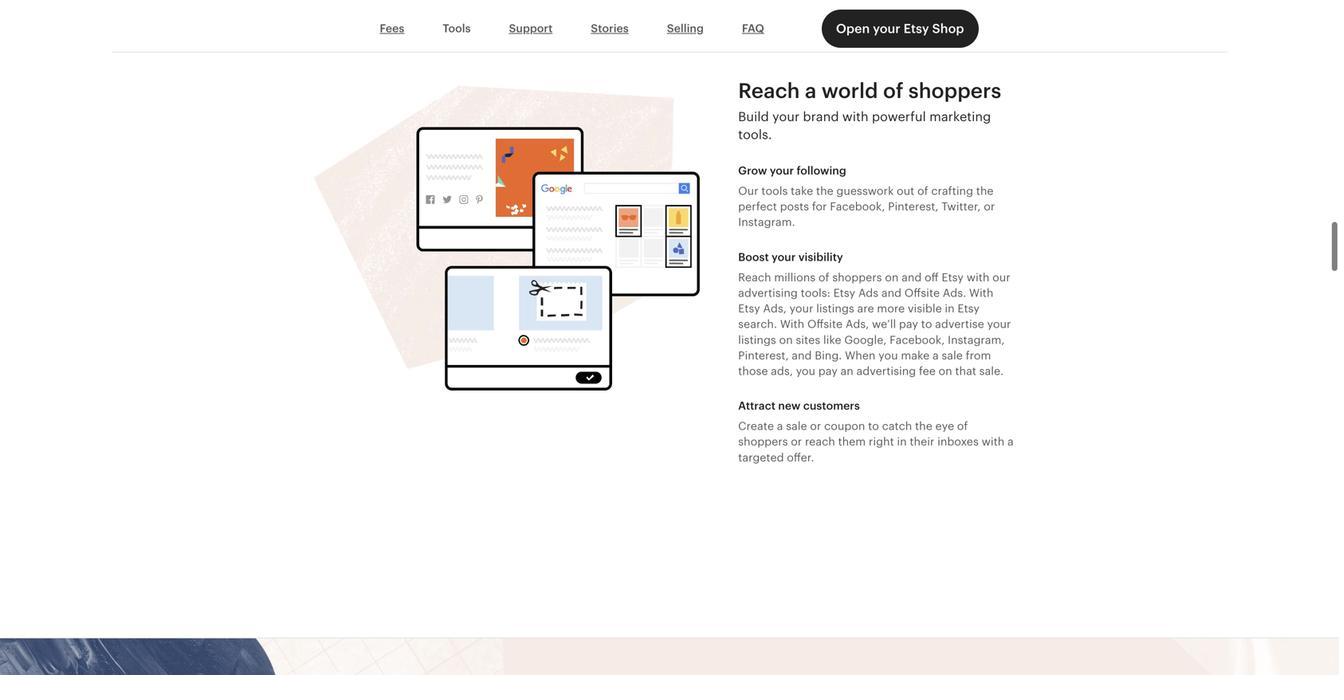 Task type: locate. For each thing, give the bounding box(es) containing it.
you
[[879, 349, 898, 362], [796, 365, 815, 377]]

etsy up ads.
[[942, 271, 964, 284]]

following
[[797, 164, 846, 177]]

of inside reach a world of shoppers build your brand with powerful marketing tools.
[[883, 79, 904, 102]]

support link
[[490, 14, 572, 44]]

the up their
[[915, 420, 932, 433]]

in down ads.
[[945, 302, 955, 315]]

a up brand on the right top
[[805, 79, 817, 102]]

reach
[[738, 79, 800, 102], [738, 271, 771, 284]]

1 vertical spatial offsite
[[807, 318, 843, 331]]

1 vertical spatial pinterest,
[[738, 349, 789, 362]]

0 vertical spatial with
[[969, 287, 993, 299]]

the up 'for'
[[816, 185, 834, 197]]

pinterest, up those
[[738, 349, 789, 362]]

0 vertical spatial shoppers
[[909, 79, 1001, 102]]

targeted
[[738, 451, 784, 464]]

tools link
[[424, 14, 490, 44]]

1 horizontal spatial you
[[879, 349, 898, 362]]

1 vertical spatial or
[[810, 420, 821, 433]]

pay down the bing.
[[818, 365, 838, 377]]

0 horizontal spatial shoppers
[[738, 435, 788, 448]]

2 vertical spatial or
[[791, 435, 802, 448]]

offsite up visible
[[905, 287, 940, 299]]

etsy left ads
[[833, 287, 855, 299]]

0 vertical spatial with
[[842, 110, 869, 124]]

0 horizontal spatial pay
[[818, 365, 838, 377]]

visibility
[[798, 251, 843, 263]]

the up twitter,
[[976, 185, 994, 197]]

brand
[[803, 110, 839, 124]]

your inside grow your following our tools take the guesswork out of crafting the perfect posts for facebook, pinterest, twitter, or instagram.
[[770, 164, 794, 177]]

from
[[966, 349, 991, 362]]

0 vertical spatial pay
[[899, 318, 918, 331]]

a down new
[[777, 420, 783, 433]]

in down catch
[[897, 435, 907, 448]]

1 vertical spatial reach
[[738, 271, 771, 284]]

2 vertical spatial and
[[792, 349, 812, 362]]

1 vertical spatial and
[[881, 287, 902, 299]]

0 vertical spatial facebook,
[[830, 200, 885, 213]]

right
[[869, 435, 894, 448]]

when
[[845, 349, 876, 362]]

1 horizontal spatial facebook,
[[890, 333, 945, 346]]

sale down new
[[786, 420, 807, 433]]

0 vertical spatial on
[[885, 271, 899, 284]]

world
[[822, 79, 878, 102]]

tools.
[[738, 128, 772, 142]]

0 vertical spatial to
[[921, 318, 932, 331]]

0 vertical spatial listings
[[816, 302, 854, 315]]

of
[[883, 79, 904, 102], [917, 185, 928, 197], [819, 271, 829, 284], [957, 420, 968, 433]]

make
[[901, 349, 930, 362]]

are
[[857, 302, 874, 315]]

advertising down millions
[[738, 287, 798, 299]]

facebook, up make
[[890, 333, 945, 346]]

advertise
[[935, 318, 984, 331]]

on up more
[[885, 271, 899, 284]]

you left make
[[879, 349, 898, 362]]

and up more
[[881, 287, 902, 299]]

1 vertical spatial listings
[[738, 333, 776, 346]]

0 horizontal spatial pinterest,
[[738, 349, 789, 362]]

on left sites on the right
[[779, 333, 793, 346]]

to down visible
[[921, 318, 932, 331]]

0 vertical spatial reach
[[738, 79, 800, 102]]

a
[[805, 79, 817, 102], [933, 349, 939, 362], [777, 420, 783, 433], [1008, 435, 1014, 448]]

shoppers up ads
[[832, 271, 882, 284]]

your up instagram, in the right of the page
[[987, 318, 1011, 331]]

1 vertical spatial advertising
[[856, 365, 916, 377]]

0 vertical spatial and
[[902, 271, 922, 284]]

with
[[969, 287, 993, 299], [780, 318, 804, 331]]

2 horizontal spatial or
[[984, 200, 995, 213]]

1 horizontal spatial listings
[[816, 302, 854, 315]]

with down our
[[969, 287, 993, 299]]

sale inside boost your visibility reach millions of shoppers on and off etsy with our advertising tools: etsy ads and offsite ads. with etsy ads, your listings are more visible in etsy search. with offsite ads, we'll pay to advertise your listings on sites like google, facebook, instagram, pinterest, and bing. when you make a sale from those ads, you pay an advertising fee on that sale.
[[942, 349, 963, 362]]

your up tools
[[770, 164, 794, 177]]

with up sites on the right
[[780, 318, 804, 331]]

your
[[873, 22, 901, 36], [772, 110, 800, 124], [770, 164, 794, 177], [772, 251, 796, 263], [790, 302, 813, 315], [987, 318, 1011, 331]]

shoppers up marketing
[[909, 79, 1001, 102]]

0 horizontal spatial sale
[[786, 420, 807, 433]]

your right build at the right top of page
[[772, 110, 800, 124]]

0 horizontal spatial with
[[780, 318, 804, 331]]

2 horizontal spatial on
[[939, 365, 952, 377]]

in
[[945, 302, 955, 315], [897, 435, 907, 448]]

ads.
[[943, 287, 966, 299]]

and left off
[[902, 271, 922, 284]]

our
[[992, 271, 1010, 284]]

1 vertical spatial with
[[780, 318, 804, 331]]

open your etsy shop
[[836, 22, 964, 36]]

0 horizontal spatial listings
[[738, 333, 776, 346]]

0 vertical spatial in
[[945, 302, 955, 315]]

fees link
[[361, 14, 424, 44]]

2 reach from the top
[[738, 271, 771, 284]]

coupon
[[824, 420, 865, 433]]

of up the tools:
[[819, 271, 829, 284]]

or
[[984, 200, 995, 213], [810, 420, 821, 433], [791, 435, 802, 448]]

facebook, down 'guesswork'
[[830, 200, 885, 213]]

and down sites on the right
[[792, 349, 812, 362]]

listings down the tools:
[[816, 302, 854, 315]]

perfect
[[738, 200, 777, 213]]

or up reach
[[810, 420, 821, 433]]

1 vertical spatial facebook,
[[890, 333, 945, 346]]

1 horizontal spatial ads,
[[846, 318, 869, 331]]

offsite
[[905, 287, 940, 299], [807, 318, 843, 331]]

for
[[812, 200, 827, 213]]

of up powerful
[[883, 79, 904, 102]]

shoppers inside attract new customers create a sale or coupon to catch the eye of shoppers or reach them right in their inboxes with a targeted offer.
[[738, 435, 788, 448]]

listings
[[816, 302, 854, 315], [738, 333, 776, 346]]

to
[[921, 318, 932, 331], [868, 420, 879, 433]]

you right ads,
[[796, 365, 815, 377]]

reach down boost
[[738, 271, 771, 284]]

listings down search.
[[738, 333, 776, 346]]

1 horizontal spatial with
[[969, 287, 993, 299]]

0 horizontal spatial to
[[868, 420, 879, 433]]

of up the inboxes
[[957, 420, 968, 433]]

facebook,
[[830, 200, 885, 213], [890, 333, 945, 346]]

on
[[885, 271, 899, 284], [779, 333, 793, 346], [939, 365, 952, 377]]

build
[[738, 110, 769, 124]]

1 vertical spatial pay
[[818, 365, 838, 377]]

1 horizontal spatial pay
[[899, 318, 918, 331]]

ads, up google,
[[846, 318, 869, 331]]

reach up build at the right top of page
[[738, 79, 800, 102]]

a inside reach a world of shoppers build your brand with powerful marketing tools.
[[805, 79, 817, 102]]

pay
[[899, 318, 918, 331], [818, 365, 838, 377]]

1 vertical spatial sale
[[786, 420, 807, 433]]

faq
[[742, 22, 764, 35]]

0 horizontal spatial on
[[779, 333, 793, 346]]

shop
[[932, 22, 964, 36]]

1 vertical spatial with
[[967, 271, 990, 284]]

1 horizontal spatial on
[[885, 271, 899, 284]]

1 horizontal spatial to
[[921, 318, 932, 331]]

your inside reach a world of shoppers build your brand with powerful marketing tools.
[[772, 110, 800, 124]]

pinterest,
[[888, 200, 939, 213], [738, 349, 789, 362]]

pay down visible
[[899, 318, 918, 331]]

ads, up search.
[[763, 302, 787, 315]]

0 vertical spatial sale
[[942, 349, 963, 362]]

or up offer.
[[791, 435, 802, 448]]

1 horizontal spatial advertising
[[856, 365, 916, 377]]

1 vertical spatial shoppers
[[832, 271, 882, 284]]

crafting
[[931, 185, 973, 197]]

create
[[738, 420, 774, 433]]

and
[[902, 271, 922, 284], [881, 287, 902, 299], [792, 349, 812, 362]]

pinterest, down 'out'
[[888, 200, 939, 213]]

attract new customers create a sale or coupon to catch the eye of shoppers or reach them right in their inboxes with a targeted offer.
[[738, 399, 1014, 464]]

0 vertical spatial ads,
[[763, 302, 787, 315]]

0 vertical spatial offsite
[[905, 287, 940, 299]]

shoppers up targeted at bottom
[[738, 435, 788, 448]]

sale up that
[[942, 349, 963, 362]]

2 vertical spatial with
[[982, 435, 1005, 448]]

the
[[816, 185, 834, 197], [976, 185, 994, 197], [915, 420, 932, 433]]

ads,
[[763, 302, 787, 315], [846, 318, 869, 331]]

more
[[877, 302, 905, 315]]

with down world
[[842, 110, 869, 124]]

0 vertical spatial pinterest,
[[888, 200, 939, 213]]

1 vertical spatial to
[[868, 420, 879, 433]]

1 horizontal spatial or
[[810, 420, 821, 433]]

a up fee
[[933, 349, 939, 362]]

that
[[955, 365, 976, 377]]

2 horizontal spatial shoppers
[[909, 79, 1001, 102]]

with left our
[[967, 271, 990, 284]]

1 horizontal spatial sale
[[942, 349, 963, 362]]

etsy up search.
[[738, 302, 760, 315]]

0 horizontal spatial facebook,
[[830, 200, 885, 213]]

1 horizontal spatial pinterest,
[[888, 200, 939, 213]]

etsy
[[904, 22, 929, 36], [942, 271, 964, 284], [833, 287, 855, 299], [738, 302, 760, 315], [958, 302, 980, 315]]

faq link
[[723, 14, 783, 44]]

advertising
[[738, 287, 798, 299], [856, 365, 916, 377]]

with right the inboxes
[[982, 435, 1005, 448]]

with
[[842, 110, 869, 124], [967, 271, 990, 284], [982, 435, 1005, 448]]

1 vertical spatial in
[[897, 435, 907, 448]]

to up right
[[868, 420, 879, 433]]

sale
[[942, 349, 963, 362], [786, 420, 807, 433]]

1 vertical spatial you
[[796, 365, 815, 377]]

1 horizontal spatial in
[[945, 302, 955, 315]]

1 horizontal spatial shoppers
[[832, 271, 882, 284]]

0 horizontal spatial advertising
[[738, 287, 798, 299]]

support
[[509, 22, 553, 35]]

on right fee
[[939, 365, 952, 377]]

0 horizontal spatial in
[[897, 435, 907, 448]]

of right 'out'
[[917, 185, 928, 197]]

0 vertical spatial or
[[984, 200, 995, 213]]

advertising down when
[[856, 365, 916, 377]]

1 reach from the top
[[738, 79, 800, 102]]

2 vertical spatial shoppers
[[738, 435, 788, 448]]

or right twitter,
[[984, 200, 995, 213]]

grow your following our tools take the guesswork out of crafting the perfect posts for facebook, pinterest, twitter, or instagram.
[[738, 164, 995, 229]]

offsite up like on the right
[[807, 318, 843, 331]]

catch
[[882, 420, 912, 433]]

1 horizontal spatial the
[[915, 420, 932, 433]]

shoppers
[[909, 79, 1001, 102], [832, 271, 882, 284], [738, 435, 788, 448]]

selling link
[[648, 14, 723, 44]]



Task type: describe. For each thing, give the bounding box(es) containing it.
our
[[738, 185, 759, 197]]

in inside attract new customers create a sale or coupon to catch the eye of shoppers or reach them right in their inboxes with a targeted offer.
[[897, 435, 907, 448]]

with inside boost your visibility reach millions of shoppers on and off etsy with our advertising tools: etsy ads and offsite ads. with etsy ads, your listings are more visible in etsy search. with offsite ads, we'll pay to advertise your listings on sites like google, facebook, instagram, pinterest, and bing. when you make a sale from those ads, you pay an advertising fee on that sale.
[[967, 271, 990, 284]]

bing.
[[815, 349, 842, 362]]

offer.
[[787, 451, 814, 464]]

fee
[[919, 365, 936, 377]]

we'll
[[872, 318, 896, 331]]

selling
[[667, 22, 704, 35]]

1 vertical spatial ads,
[[846, 318, 869, 331]]

0 horizontal spatial you
[[796, 365, 815, 377]]

sites
[[796, 333, 820, 346]]

facebook, inside boost your visibility reach millions of shoppers on and off etsy with our advertising tools: etsy ads and offsite ads. with etsy ads, your listings are more visible in etsy search. with offsite ads, we'll pay to advertise your listings on sites like google, facebook, instagram, pinterest, and bing. when you make a sale from those ads, you pay an advertising fee on that sale.
[[890, 333, 945, 346]]

a right the inboxes
[[1008, 435, 1014, 448]]

millions
[[774, 271, 816, 284]]

1 horizontal spatial offsite
[[905, 287, 940, 299]]

0 horizontal spatial offsite
[[807, 318, 843, 331]]

tools
[[443, 22, 471, 35]]

sale inside attract new customers create a sale or coupon to catch the eye of shoppers or reach them right in their inboxes with a targeted offer.
[[786, 420, 807, 433]]

pinterest, inside boost your visibility reach millions of shoppers on and off etsy with our advertising tools: etsy ads and offsite ads. with etsy ads, your listings are more visible in etsy search. with offsite ads, we'll pay to advertise your listings on sites like google, facebook, instagram, pinterest, and bing. when you make a sale from those ads, you pay an advertising fee on that sale.
[[738, 349, 789, 362]]

tools:
[[801, 287, 830, 299]]

reach inside reach a world of shoppers build your brand with powerful marketing tools.
[[738, 79, 800, 102]]

in inside boost your visibility reach millions of shoppers on and off etsy with our advertising tools: etsy ads and offsite ads. with etsy ads, your listings are more visible in etsy search. with offsite ads, we'll pay to advertise your listings on sites like google, facebook, instagram, pinterest, and bing. when you make a sale from those ads, you pay an advertising fee on that sale.
[[945, 302, 955, 315]]

attract
[[738, 399, 776, 412]]

inboxes
[[937, 435, 979, 448]]

0 vertical spatial advertising
[[738, 287, 798, 299]]

open
[[836, 22, 870, 36]]

0 horizontal spatial the
[[816, 185, 834, 197]]

powerful
[[872, 110, 926, 124]]

your right open
[[873, 22, 901, 36]]

ads
[[858, 287, 879, 299]]

guesswork
[[837, 185, 894, 197]]

your down the tools:
[[790, 302, 813, 315]]

0 horizontal spatial ads,
[[763, 302, 787, 315]]

stories
[[591, 22, 629, 35]]

visible
[[908, 302, 942, 315]]

instagram.
[[738, 216, 795, 229]]

sale.
[[979, 365, 1004, 377]]

etsy left shop
[[904, 22, 929, 36]]

2 vertical spatial on
[[939, 365, 952, 377]]

grow
[[738, 164, 767, 177]]

open your etsy shop link
[[822, 10, 979, 48]]

boost your visibility reach millions of shoppers on and off etsy with our advertising tools: etsy ads and offsite ads. with etsy ads, your listings are more visible in etsy search. with offsite ads, we'll pay to advertise your listings on sites like google, facebook, instagram, pinterest, and bing. when you make a sale from those ads, you pay an advertising fee on that sale.
[[738, 251, 1011, 377]]

marketing
[[929, 110, 991, 124]]

of inside attract new customers create a sale or coupon to catch the eye of shoppers or reach them right in their inboxes with a targeted offer.
[[957, 420, 968, 433]]

like
[[823, 333, 841, 346]]

them
[[838, 435, 866, 448]]

to inside boost your visibility reach millions of shoppers on and off etsy with our advertising tools: etsy ads and offsite ads. with etsy ads, your listings are more visible in etsy search. with offsite ads, we'll pay to advertise your listings on sites like google, facebook, instagram, pinterest, and bing. when you make a sale from those ads, you pay an advertising fee on that sale.
[[921, 318, 932, 331]]

of inside grow your following our tools take the guesswork out of crafting the perfect posts for facebook, pinterest, twitter, or instagram.
[[917, 185, 928, 197]]

off
[[925, 271, 939, 284]]

ads,
[[771, 365, 793, 377]]

search.
[[738, 318, 777, 331]]

shoppers inside reach a world of shoppers build your brand with powerful marketing tools.
[[909, 79, 1001, 102]]

shoppers inside boost your visibility reach millions of shoppers on and off etsy with our advertising tools: etsy ads and offsite ads. with etsy ads, your listings are more visible in etsy search. with offsite ads, we'll pay to advertise your listings on sites like google, facebook, instagram, pinterest, and bing. when you make a sale from those ads, you pay an advertising fee on that sale.
[[832, 271, 882, 284]]

reach inside boost your visibility reach millions of shoppers on and off etsy with our advertising tools: etsy ads and offsite ads. with etsy ads, your listings are more visible in etsy search. with offsite ads, we'll pay to advertise your listings on sites like google, facebook, instagram, pinterest, and bing. when you make a sale from those ads, you pay an advertising fee on that sale.
[[738, 271, 771, 284]]

instagram,
[[948, 333, 1005, 346]]

twitter,
[[942, 200, 981, 213]]

1 vertical spatial on
[[779, 333, 793, 346]]

pinterest, inside grow your following our tools take the guesswork out of crafting the perfect posts for facebook, pinterest, twitter, or instagram.
[[888, 200, 939, 213]]

with inside attract new customers create a sale or coupon to catch the eye of shoppers or reach them right in their inboxes with a targeted offer.
[[982, 435, 1005, 448]]

stories link
[[572, 14, 648, 44]]

google,
[[844, 333, 887, 346]]

etsy up advertise
[[958, 302, 980, 315]]

an
[[841, 365, 854, 377]]

0 vertical spatial you
[[879, 349, 898, 362]]

or inside grow your following our tools take the guesswork out of crafting the perfect posts for facebook, pinterest, twitter, or instagram.
[[984, 200, 995, 213]]

take
[[791, 185, 813, 197]]

with inside reach a world of shoppers build your brand with powerful marketing tools.
[[842, 110, 869, 124]]

0 horizontal spatial or
[[791, 435, 802, 448]]

eye
[[935, 420, 954, 433]]

facebook, inside grow your following our tools take the guesswork out of crafting the perfect posts for facebook, pinterest, twitter, or instagram.
[[830, 200, 885, 213]]

tools
[[761, 185, 788, 197]]

reach a world of shoppers build your brand with powerful marketing tools.
[[738, 79, 1001, 142]]

of inside boost your visibility reach millions of shoppers on and off etsy with our advertising tools: etsy ads and offsite ads. with etsy ads, your listings are more visible in etsy search. with offsite ads, we'll pay to advertise your listings on sites like google, facebook, instagram, pinterest, and bing. when you make a sale from those ads, you pay an advertising fee on that sale.
[[819, 271, 829, 284]]

reach
[[805, 435, 835, 448]]

posts
[[780, 200, 809, 213]]

customers
[[803, 399, 860, 412]]

a inside boost your visibility reach millions of shoppers on and off etsy with our advertising tools: etsy ads and offsite ads. with etsy ads, your listings are more visible in etsy search. with offsite ads, we'll pay to advertise your listings on sites like google, facebook, instagram, pinterest, and bing. when you make a sale from those ads, you pay an advertising fee on that sale.
[[933, 349, 939, 362]]

their
[[910, 435, 935, 448]]

out
[[897, 185, 915, 197]]

fees
[[380, 22, 404, 35]]

2 horizontal spatial the
[[976, 185, 994, 197]]

to inside attract new customers create a sale or coupon to catch the eye of shoppers or reach them right in their inboxes with a targeted offer.
[[868, 420, 879, 433]]

the inside attract new customers create a sale or coupon to catch the eye of shoppers or reach them right in their inboxes with a targeted offer.
[[915, 420, 932, 433]]

your up millions
[[772, 251, 796, 263]]

boost
[[738, 251, 769, 263]]

new
[[778, 399, 801, 412]]

those
[[738, 365, 768, 377]]



Task type: vqa. For each thing, say whether or not it's contained in the screenshot.
right special
no



